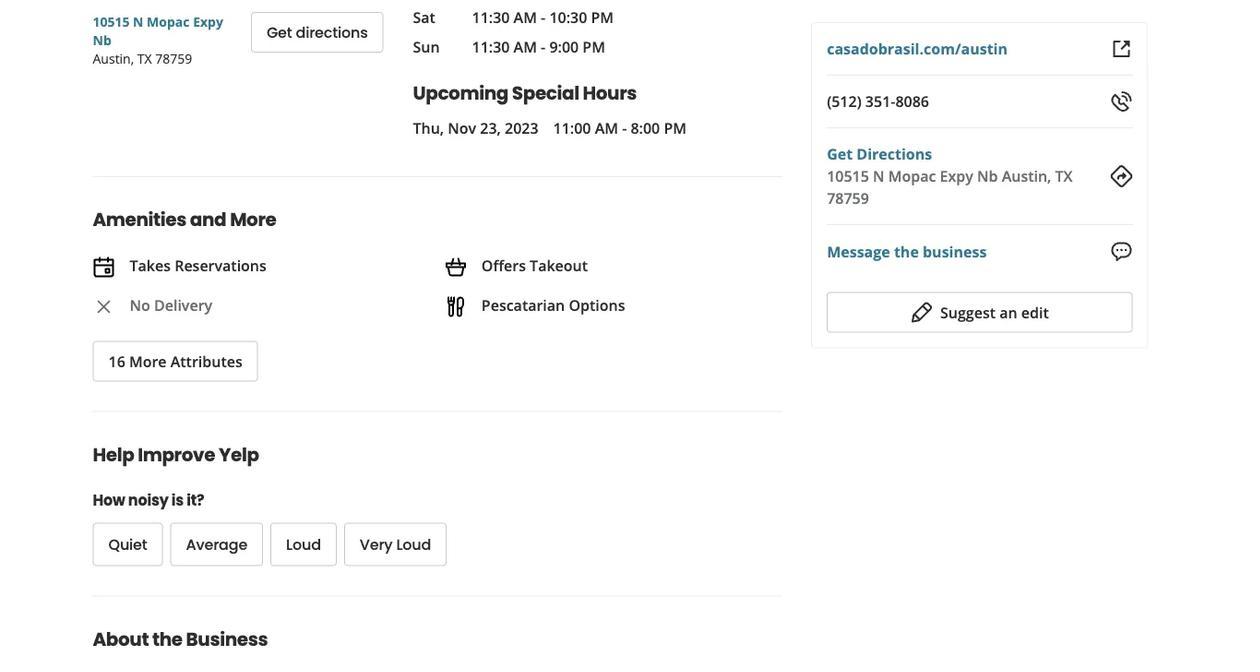 Task type: vqa. For each thing, say whether or not it's contained in the screenshot.
the rightmost 78759
yes



Task type: describe. For each thing, give the bounding box(es) containing it.
message the business button
[[827, 240, 987, 262]]

message
[[827, 241, 891, 261]]

- for 10:30
[[541, 7, 546, 27]]

16
[[108, 352, 125, 372]]

tx inside 10515 n mopac expy nb austin, tx 78759
[[137, 49, 152, 67]]

24 close v2 image
[[93, 296, 115, 318]]

sun
[[413, 37, 440, 57]]

loud inside loud button
[[286, 535, 321, 555]]

about
[[93, 627, 149, 652]]

offers takeout
[[482, 256, 588, 276]]

suggest
[[941, 303, 996, 322]]

takes reservations
[[130, 256, 267, 276]]

n inside 10515 n mopac expy nb austin, tx 78759
[[133, 12, 144, 30]]

pm for 11:30 am - 9:00 pm
[[583, 37, 606, 57]]

pescatarian options
[[482, 295, 625, 315]]

edit
[[1022, 303, 1049, 322]]

upcoming special hours
[[413, 80, 637, 106]]

it?
[[187, 490, 204, 511]]

am for 9:00
[[514, 37, 537, 57]]

get directions 10515 n mopac expy nb austin, tx 78759
[[827, 144, 1073, 208]]

directions
[[857, 144, 933, 164]]

austin, inside 10515 n mopac expy nb austin, tx 78759
[[93, 49, 134, 67]]

(512) 351-8086
[[827, 91, 930, 111]]

amenities and more element
[[63, 176, 797, 382]]

noisy
[[128, 490, 169, 511]]

24 external link v2 image
[[1111, 38, 1133, 60]]

78759 inside 10515 n mopac expy nb austin, tx 78759
[[155, 49, 192, 67]]

pm for 11:30 am - 10:30 pm
[[591, 7, 614, 27]]

austin, inside get directions 10515 n mopac expy nb austin, tx 78759
[[1002, 166, 1052, 186]]

hours
[[583, 80, 637, 106]]

mopac inside 10515 n mopac expy nb austin, tx 78759
[[147, 12, 190, 30]]

message the business
[[827, 241, 987, 261]]

78759 inside get directions 10515 n mopac expy nb austin, tx 78759
[[827, 188, 869, 208]]

more inside 'dropdown button'
[[129, 352, 167, 372]]

10:30
[[550, 7, 587, 27]]

24 pencil v2 image
[[911, 302, 933, 324]]

- for 8:00
[[622, 118, 627, 138]]

- for 9:00
[[541, 37, 546, 57]]

16 more attributes button
[[93, 341, 258, 382]]

business
[[186, 627, 268, 652]]

expy inside get directions 10515 n mopac expy nb austin, tx 78759
[[940, 166, 974, 186]]

help
[[93, 442, 134, 468]]

(512)
[[827, 91, 862, 111]]

special
[[512, 80, 579, 106]]

attributes
[[171, 352, 242, 372]]

offers
[[482, 256, 526, 276]]

tx inside get directions 10515 n mopac expy nb austin, tx 78759
[[1056, 166, 1073, 186]]

nov
[[448, 118, 477, 138]]

suggest an edit
[[941, 303, 1049, 322]]

amenities and more
[[93, 207, 277, 233]]

very
[[360, 535, 393, 555]]

how
[[93, 490, 125, 511]]

average
[[186, 535, 247, 555]]

thu, nov 23, 2023
[[413, 118, 539, 138]]

am for 10:30
[[514, 7, 537, 27]]

loud button
[[271, 523, 337, 567]]



Task type: locate. For each thing, give the bounding box(es) containing it.
the right message
[[894, 241, 919, 261]]

1 horizontal spatial the
[[894, 241, 919, 261]]

reservations
[[175, 256, 267, 276]]

1 horizontal spatial n
[[873, 166, 885, 186]]

1 horizontal spatial mopac
[[889, 166, 936, 186]]

nb inside 10515 n mopac expy nb austin, tx 78759
[[93, 31, 111, 48]]

8:00
[[631, 118, 660, 138]]

24 directions v2 image
[[1111, 165, 1133, 187]]

11:30 for 11:30 am - 10:30 pm
[[472, 7, 510, 27]]

10515 n mopac expy nb link
[[93, 12, 223, 48]]

0 horizontal spatial tx
[[137, 49, 152, 67]]

78759
[[155, 49, 192, 67], [827, 188, 869, 208]]

0 horizontal spatial 10515
[[93, 12, 130, 30]]

n
[[133, 12, 144, 30], [873, 166, 885, 186]]

delivery
[[154, 295, 212, 315]]

0 vertical spatial pm
[[591, 7, 614, 27]]

0 horizontal spatial n
[[133, 12, 144, 30]]

2 loud from the left
[[396, 535, 431, 555]]

n inside get directions 10515 n mopac expy nb austin, tx 78759
[[873, 166, 885, 186]]

get for get directions 10515 n mopac expy nb austin, tx 78759
[[827, 144, 853, 164]]

the
[[894, 241, 919, 261], [152, 627, 183, 652]]

expy inside 10515 n mopac expy nb austin, tx 78759
[[193, 12, 223, 30]]

0 vertical spatial expy
[[193, 12, 223, 30]]

11:30 am - 9:00 pm
[[472, 37, 606, 57]]

the right 'about'
[[152, 627, 183, 652]]

the inside button
[[894, 241, 919, 261]]

pescatarian
[[482, 295, 565, 315]]

suggest an edit button
[[827, 292, 1133, 333]]

1 vertical spatial nb
[[978, 166, 998, 186]]

351-
[[866, 91, 896, 111]]

0 vertical spatial get
[[267, 22, 292, 43]]

1 vertical spatial am
[[514, 37, 537, 57]]

get inside get directions 10515 n mopac expy nb austin, tx 78759
[[827, 144, 853, 164]]

casadobrasil.com/austin link
[[827, 39, 1008, 59]]

9:00
[[550, 37, 579, 57]]

0 horizontal spatial expy
[[193, 12, 223, 30]]

1 horizontal spatial get
[[827, 144, 853, 164]]

78759 down 10515 n mopac expy nb link
[[155, 49, 192, 67]]

pm right 8:00
[[664, 118, 687, 138]]

an
[[1000, 303, 1018, 322]]

directions
[[296, 22, 368, 43]]

casadobrasil.com/austin
[[827, 39, 1008, 59]]

am right 11:00
[[595, 118, 619, 138]]

10515 inside 10515 n mopac expy nb austin, tx 78759
[[93, 12, 130, 30]]

tx left 24 directions v2 image
[[1056, 166, 1073, 186]]

16 more attributes
[[108, 352, 242, 372]]

no delivery
[[130, 295, 212, 315]]

1 vertical spatial 10515
[[827, 166, 869, 186]]

11:00 am - 8:00 pm
[[553, 118, 687, 138]]

0 vertical spatial mopac
[[147, 12, 190, 30]]

2 vertical spatial pm
[[664, 118, 687, 138]]

yelp
[[219, 442, 259, 468]]

and
[[190, 207, 226, 233]]

24 food v2 image
[[445, 296, 467, 318]]

- left 8:00
[[622, 118, 627, 138]]

0 vertical spatial more
[[230, 207, 277, 233]]

10515 n mopac expy nb austin, tx 78759
[[93, 12, 223, 67]]

am up 11:30 am - 9:00 pm
[[514, 7, 537, 27]]

options
[[569, 295, 625, 315]]

very loud button
[[344, 523, 447, 567]]

quiet
[[108, 535, 147, 555]]

group containing quiet
[[93, 523, 651, 567]]

2 vertical spatial am
[[595, 118, 619, 138]]

1 vertical spatial more
[[129, 352, 167, 372]]

78759 up message
[[827, 188, 869, 208]]

1 horizontal spatial loud
[[396, 535, 431, 555]]

0 horizontal spatial more
[[129, 352, 167, 372]]

get directions link
[[827, 144, 933, 164]]

0 vertical spatial 11:30
[[472, 7, 510, 27]]

mopac
[[147, 12, 190, 30], [889, 166, 936, 186]]

1 horizontal spatial 78759
[[827, 188, 869, 208]]

tx down 10515 n mopac expy nb link
[[137, 49, 152, 67]]

0 vertical spatial -
[[541, 7, 546, 27]]

get down (512)
[[827, 144, 853, 164]]

loud right very on the left
[[396, 535, 431, 555]]

0 vertical spatial n
[[133, 12, 144, 30]]

1 vertical spatial n
[[873, 166, 885, 186]]

11:30 up upcoming
[[472, 37, 510, 57]]

loud left very on the left
[[286, 535, 321, 555]]

1 horizontal spatial 10515
[[827, 166, 869, 186]]

very loud
[[360, 535, 431, 555]]

business
[[923, 241, 987, 261]]

-
[[541, 7, 546, 27], [541, 37, 546, 57], [622, 118, 627, 138]]

2023
[[505, 118, 539, 138]]

takes
[[130, 256, 171, 276]]

pm for 11:00 am - 8:00 pm
[[664, 118, 687, 138]]

- left 9:00
[[541, 37, 546, 57]]

more
[[230, 207, 277, 233], [129, 352, 167, 372]]

am
[[514, 7, 537, 27], [514, 37, 537, 57], [595, 118, 619, 138]]

sat
[[413, 7, 436, 27]]

1 vertical spatial the
[[152, 627, 183, 652]]

0 vertical spatial tx
[[137, 49, 152, 67]]

1 vertical spatial mopac
[[889, 166, 936, 186]]

help improve yelp
[[93, 442, 259, 468]]

1 vertical spatial tx
[[1056, 166, 1073, 186]]

11:30 am - 10:30 pm
[[472, 7, 614, 27]]

1 loud from the left
[[286, 535, 321, 555]]

is
[[171, 490, 184, 511]]

1 vertical spatial 78759
[[827, 188, 869, 208]]

1 vertical spatial expy
[[940, 166, 974, 186]]

average button
[[170, 523, 263, 567]]

mopac inside get directions 10515 n mopac expy nb austin, tx 78759
[[889, 166, 936, 186]]

group
[[93, 523, 651, 567]]

group inside help improve yelp element
[[93, 523, 651, 567]]

24 message v2 image
[[1111, 241, 1133, 263]]

loud
[[286, 535, 321, 555], [396, 535, 431, 555]]

help improve yelp element
[[63, 411, 782, 567]]

1 horizontal spatial more
[[230, 207, 277, 233]]

quiet button
[[93, 523, 163, 567]]

more right 16
[[129, 352, 167, 372]]

1 vertical spatial austin,
[[1002, 166, 1052, 186]]

23,
[[480, 118, 501, 138]]

am for 8:00
[[595, 118, 619, 138]]

pm right the 10:30
[[591, 7, 614, 27]]

am down 11:30 am - 10:30 pm
[[514, 37, 537, 57]]

0 horizontal spatial mopac
[[147, 12, 190, 30]]

upcoming
[[413, 80, 509, 106]]

2 11:30 from the top
[[472, 37, 510, 57]]

1 horizontal spatial expy
[[940, 166, 974, 186]]

how noisy is it?
[[93, 490, 204, 511]]

1 horizontal spatial tx
[[1056, 166, 1073, 186]]

10515 inside get directions 10515 n mopac expy nb austin, tx 78759
[[827, 166, 869, 186]]

11:30
[[472, 7, 510, 27], [472, 37, 510, 57]]

0 horizontal spatial the
[[152, 627, 183, 652]]

get left "directions"
[[267, 22, 292, 43]]

the for message
[[894, 241, 919, 261]]

takeout
[[530, 256, 588, 276]]

10515
[[93, 12, 130, 30], [827, 166, 869, 186]]

get directions link
[[251, 12, 384, 53]]

1 vertical spatial 11:30
[[472, 37, 510, 57]]

0 vertical spatial am
[[514, 7, 537, 27]]

about the business
[[93, 627, 268, 652]]

1 vertical spatial get
[[827, 144, 853, 164]]

get for get directions
[[267, 22, 292, 43]]

11:30 up 11:30 am - 9:00 pm
[[472, 7, 510, 27]]

0 vertical spatial the
[[894, 241, 919, 261]]

no
[[130, 295, 150, 315]]

11:00
[[553, 118, 591, 138]]

0 vertical spatial 78759
[[155, 49, 192, 67]]

0 horizontal spatial loud
[[286, 535, 321, 555]]

tx
[[137, 49, 152, 67], [1056, 166, 1073, 186]]

0 horizontal spatial austin,
[[93, 49, 134, 67]]

amenities
[[93, 207, 187, 233]]

24 phone v2 image
[[1111, 90, 1133, 113]]

8086
[[896, 91, 930, 111]]

1 11:30 from the top
[[472, 7, 510, 27]]

get
[[267, 22, 292, 43], [827, 144, 853, 164]]

the for about
[[152, 627, 183, 652]]

pm
[[591, 7, 614, 27], [583, 37, 606, 57], [664, 118, 687, 138]]

expy
[[193, 12, 223, 30], [940, 166, 974, 186]]

nb inside get directions 10515 n mopac expy nb austin, tx 78759
[[978, 166, 998, 186]]

1 horizontal spatial austin,
[[1002, 166, 1052, 186]]

0 vertical spatial nb
[[93, 31, 111, 48]]

0 horizontal spatial nb
[[93, 31, 111, 48]]

0 vertical spatial austin,
[[93, 49, 134, 67]]

pm right 9:00
[[583, 37, 606, 57]]

11:30 for 11:30 am - 9:00 pm
[[472, 37, 510, 57]]

thu,
[[413, 118, 444, 138]]

24 shopping v2 image
[[445, 256, 467, 278]]

0 vertical spatial 10515
[[93, 12, 130, 30]]

1 horizontal spatial nb
[[978, 166, 998, 186]]

2 vertical spatial -
[[622, 118, 627, 138]]

0 horizontal spatial get
[[267, 22, 292, 43]]

improve
[[138, 442, 215, 468]]

get directions
[[267, 22, 368, 43]]

more right and
[[230, 207, 277, 233]]

0 horizontal spatial 78759
[[155, 49, 192, 67]]

- left the 10:30
[[541, 7, 546, 27]]

nb
[[93, 31, 111, 48], [978, 166, 998, 186]]

24 reservation v2 image
[[93, 256, 115, 278]]

loud inside very loud button
[[396, 535, 431, 555]]

austin,
[[93, 49, 134, 67], [1002, 166, 1052, 186]]

1 vertical spatial pm
[[583, 37, 606, 57]]

1 vertical spatial -
[[541, 37, 546, 57]]



